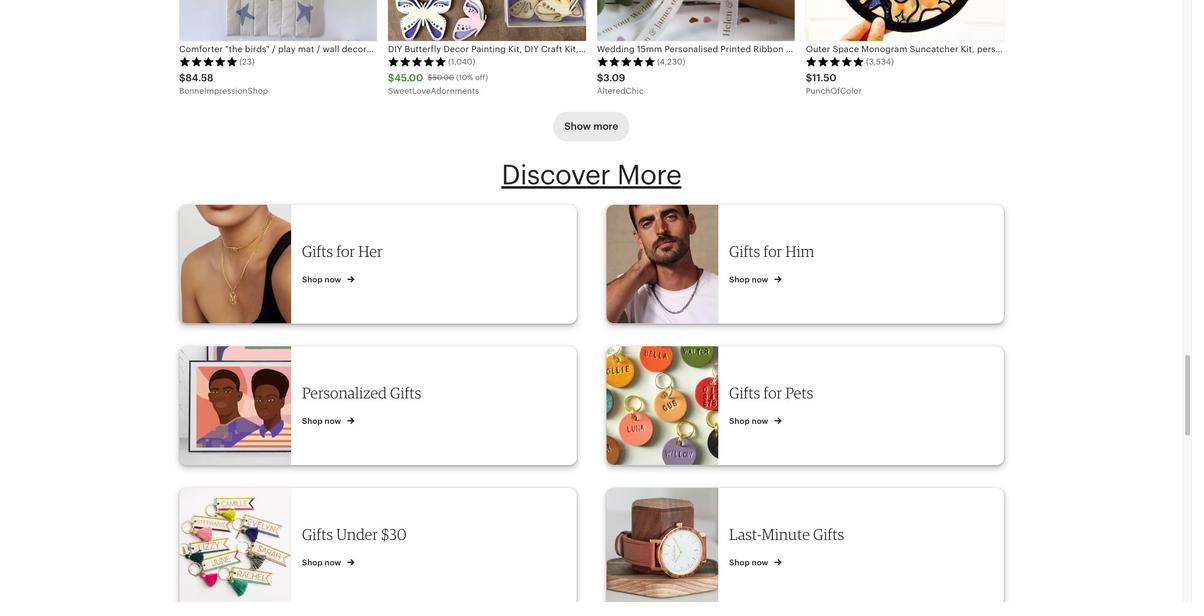 Task type: locate. For each thing, give the bounding box(es) containing it.
shop now for gifts for him
[[730, 275, 771, 285]]

gifts left her
[[302, 243, 333, 261]]

5 out of 5 stars image up 3.09
[[597, 57, 656, 67]]

$
[[179, 72, 186, 84], [388, 72, 395, 84], [597, 72, 604, 84], [806, 72, 813, 84], [428, 74, 433, 82]]

$ inside $ 84.58 bonneimpressionshop
[[179, 72, 186, 84]]

show more
[[565, 121, 619, 132]]

50.00
[[433, 74, 454, 82]]

gifts for gifts for him
[[730, 243, 761, 261]]

shop now down gifts for her
[[302, 275, 343, 285]]

personalized
[[302, 384, 387, 403]]

gifts for gifts for her
[[302, 243, 333, 261]]

1 5 out of 5 stars image from the left
[[179, 57, 238, 67]]

last-
[[730, 526, 762, 544]]

shop now down gifts under $30
[[302, 559, 343, 568]]

shop now down personalized
[[302, 417, 343, 426]]

(1,040)
[[449, 57, 476, 66]]

$ for 45.00
[[388, 72, 395, 84]]

for for him
[[764, 243, 783, 261]]

for left pets
[[764, 384, 783, 403]]

for
[[337, 243, 355, 261], [764, 243, 783, 261], [764, 384, 783, 403]]

gifts right the 'minute'
[[814, 526, 845, 544]]

(3,534)
[[867, 57, 895, 66]]

wedding 15mm personalised printed ribbon - wedding gift wrap - wedding ribbon - anniversary gift wrap image
[[597, 0, 795, 41]]

shop down gifts for him
[[730, 275, 750, 285]]

for left him
[[764, 243, 783, 261]]

now for personalized gifts
[[325, 417, 341, 426]]

$ inside $ 3.09 alteredchic
[[597, 72, 604, 84]]

more
[[617, 160, 682, 191]]

2 5 out of 5 stars image from the left
[[388, 57, 447, 67]]

shop now down 'gifts for pets'
[[730, 417, 771, 426]]

3 5 out of 5 stars image from the left
[[597, 57, 656, 67]]

alteredchic
[[597, 87, 644, 96]]

gifts
[[302, 243, 333, 261], [730, 243, 761, 261], [390, 384, 422, 403], [730, 384, 761, 403], [302, 526, 333, 544], [814, 526, 845, 544]]

(10%
[[457, 74, 473, 82]]

minute
[[762, 526, 811, 544]]

last-minute gifts
[[730, 526, 845, 544]]

punchofcolor
[[806, 87, 862, 96]]

5 out of 5 stars image up the 11.50
[[806, 57, 865, 67]]

shop down 'gifts for pets'
[[730, 417, 750, 426]]

5 out of 5 stars image up 84.58
[[179, 57, 238, 67]]

pets
[[786, 384, 814, 403]]

84.58
[[186, 72, 213, 84]]

discover more
[[502, 160, 682, 191]]

shop for gifts for her
[[302, 275, 323, 285]]

now for gifts for pets
[[752, 417, 769, 426]]

shop now down last-
[[730, 559, 771, 568]]

now down personalized
[[325, 417, 341, 426]]

shop for personalized gifts
[[302, 417, 323, 426]]

shop now for gifts for pets
[[730, 417, 771, 426]]

off)
[[476, 74, 488, 82]]

gifts for pets
[[730, 384, 814, 403]]

5 out of 5 stars image for 3.09
[[597, 57, 656, 67]]

$ 84.58 bonneimpressionshop
[[179, 72, 268, 96]]

gifts left under
[[302, 526, 333, 544]]

under
[[337, 526, 378, 544]]

gifts for her
[[302, 243, 383, 261]]

shop for gifts for him
[[730, 275, 750, 285]]

4 5 out of 5 stars image from the left
[[806, 57, 865, 67]]

now down gifts under $30
[[325, 559, 341, 568]]

now down gifts for him
[[752, 275, 769, 285]]

her
[[359, 243, 383, 261]]

shop now
[[302, 275, 343, 285], [730, 275, 771, 285], [302, 417, 343, 426], [730, 417, 771, 426], [302, 559, 343, 568], [730, 559, 771, 568]]

shop now down gifts for him
[[730, 275, 771, 285]]

5 out of 5 stars image
[[179, 57, 238, 67], [388, 57, 447, 67], [597, 57, 656, 67], [806, 57, 865, 67]]

bonneimpressionshop
[[179, 87, 268, 96]]

now for gifts for him
[[752, 275, 769, 285]]

for left her
[[337, 243, 355, 261]]

gifts left pets
[[730, 384, 761, 403]]

now for gifts for her
[[325, 275, 341, 285]]

$ inside $ 11.50 punchofcolor
[[806, 72, 813, 84]]

for for pets
[[764, 384, 783, 403]]

now down gifts for her
[[325, 275, 341, 285]]

gifts left him
[[730, 243, 761, 261]]

now down last-
[[752, 559, 769, 568]]

shop down gifts for her
[[302, 275, 323, 285]]

shop now for last-minute gifts
[[730, 559, 771, 568]]

5 out of 5 stars image up 45.00
[[388, 57, 447, 67]]

now
[[325, 275, 341, 285], [752, 275, 769, 285], [325, 417, 341, 426], [752, 417, 769, 426], [325, 559, 341, 568], [752, 559, 769, 568]]

gifts for gifts for pets
[[730, 384, 761, 403]]

shop
[[302, 275, 323, 285], [730, 275, 750, 285], [302, 417, 323, 426], [730, 417, 750, 426], [302, 559, 323, 568], [730, 559, 750, 568]]

more
[[594, 121, 619, 132]]

45.00
[[395, 72, 423, 84]]

5 out of 5 stars image for 45.00
[[388, 57, 447, 67]]

discover
[[502, 160, 611, 191]]

now down 'gifts for pets'
[[752, 417, 769, 426]]

$ 11.50 punchofcolor
[[806, 72, 862, 96]]

show more link
[[554, 112, 630, 142]]

shop down gifts under $30
[[302, 559, 323, 568]]

shop down last-
[[730, 559, 750, 568]]

shop down personalized
[[302, 417, 323, 426]]



Task type: vqa. For each thing, say whether or not it's contained in the screenshot.
'Etsy Purchase Protection: Shop confidently on Etsy knowing if something goes wrong with an order, we've got your back. See program terms'
no



Task type: describe. For each thing, give the bounding box(es) containing it.
sweetloveadornments
[[388, 87, 479, 96]]

$30
[[382, 526, 407, 544]]

shop for last-minute gifts
[[730, 559, 750, 568]]

5 out of 5 stars image for 84.58
[[179, 57, 238, 67]]

$ 3.09 alteredchic
[[597, 72, 644, 96]]

gifts for him
[[730, 243, 815, 261]]

gifts for gifts under $30
[[302, 526, 333, 544]]

$ for 3.09
[[597, 72, 604, 84]]

discover more link
[[502, 160, 682, 191]]

now for last-minute gifts
[[752, 559, 769, 568]]

diy butterfly decor painting kit, diy craft kit, mother's day gift, gift for her, butterfly craft kit, personalized craft, craft for kids image
[[388, 0, 586, 41]]

for for her
[[337, 243, 355, 261]]

gifts right personalized
[[390, 384, 422, 403]]

outer space monogram suncatcher kit, personalized birthday gift for boy or girl, planet themed arts and craft activity for toddler or kid image
[[806, 0, 1004, 41]]

comforter "the birds" / play mat / wall decoration for baby • personalized with the child's name • screen-printed and sewn by hand image
[[179, 0, 377, 41]]

(23)
[[240, 57, 255, 66]]

show
[[565, 121, 591, 132]]

gifts under $30
[[302, 526, 407, 544]]

shop now for gifts for her
[[302, 275, 343, 285]]

5 out of 5 stars image for 11.50
[[806, 57, 865, 67]]

him
[[786, 243, 815, 261]]

shop now for personalized gifts
[[302, 417, 343, 426]]

3.09
[[604, 72, 626, 84]]

11.50
[[813, 72, 837, 84]]

shop for gifts for pets
[[730, 417, 750, 426]]

(4,230)
[[658, 57, 686, 66]]

$ for 84.58
[[179, 72, 186, 84]]

personalized gifts
[[302, 384, 422, 403]]

$ for 11.50
[[806, 72, 813, 84]]

$ 45.00 $ 50.00 (10% off) sweetloveadornments
[[388, 72, 488, 96]]



